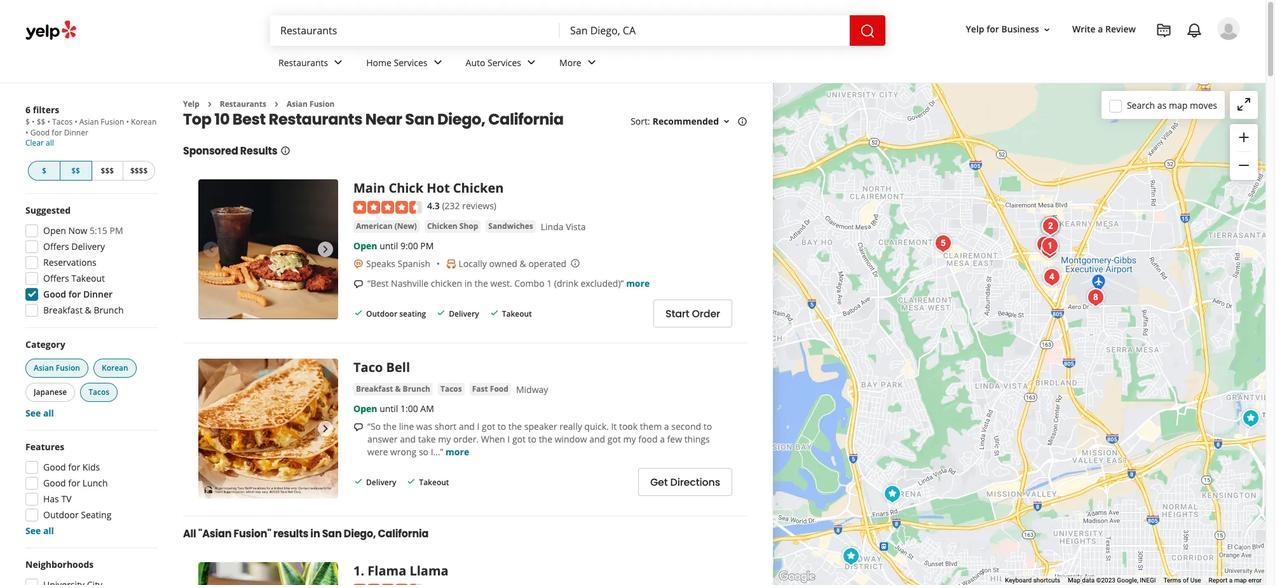 Task type: vqa. For each thing, say whether or not it's contained in the screenshot.
search "button"
no



Task type: describe. For each thing, give the bounding box(es) containing it.
expand map image
[[1237, 97, 1252, 112]]

group containing suggested
[[22, 204, 158, 321]]

search as map moves
[[1128, 99, 1218, 111]]

more link for "so the line was short and i got to the speaker really quick. it took them a second to answer and take my order. when i got to the window and got my food a few things were wrong so i…"
[[446, 446, 470, 458]]

of
[[1184, 577, 1190, 584]]

california for all "asian fusion" results in san diego, california
[[378, 527, 429, 541]]

1 horizontal spatial to
[[528, 433, 537, 445]]

sponsored results
[[183, 144, 278, 159]]

neighborhoods group
[[22, 558, 158, 585]]

auto services
[[466, 56, 522, 68]]

16 locally owned v2 image
[[446, 259, 456, 269]]

0 horizontal spatial restaurants link
[[220, 99, 266, 109]]

$ button
[[28, 161, 60, 181]]

0 horizontal spatial got
[[482, 421, 496, 433]]

previous image
[[204, 242, 219, 257]]

chicken shop button
[[425, 220, 481, 233]]

tacos link
[[438, 383, 465, 396]]

diego, for near
[[438, 109, 486, 130]]

reservations
[[43, 256, 97, 268]]

2 horizontal spatial got
[[608, 433, 621, 445]]

home
[[367, 56, 392, 68]]

near
[[366, 109, 402, 130]]

0 horizontal spatial delivery
[[71, 240, 105, 253]]

google image
[[777, 569, 819, 585]]

0 vertical spatial fusion
[[310, 99, 335, 109]]

things
[[685, 433, 710, 445]]

keyboard
[[1006, 577, 1032, 584]]

2 tacos button from the left
[[438, 383, 465, 396]]

second
[[672, 421, 702, 433]]

san for near
[[405, 109, 435, 130]]

16 chevron right v2 image for asian fusion
[[272, 99, 282, 109]]

1 horizontal spatial got
[[513, 433, 526, 445]]

chicken inside button
[[427, 221, 458, 231]]

2 horizontal spatial and
[[590, 433, 606, 445]]

projects image
[[1157, 23, 1172, 38]]

clear all link
[[25, 137, 54, 148]]

fast food button
[[470, 383, 511, 396]]

1 tacos button from the left
[[80, 383, 118, 402]]

map data ©2023 google, inegi
[[1069, 577, 1157, 584]]

a left 'few'
[[660, 433, 665, 445]]

vista
[[566, 221, 586, 233]]

outdoor for outdoor seating
[[366, 308, 398, 319]]

0 vertical spatial chicken
[[453, 180, 504, 197]]

moves
[[1191, 99, 1218, 111]]

offers for offers delivery
[[43, 240, 69, 253]]

more link for "best nashville chicken in the west. combo 1 (drink excluded)"
[[627, 277, 650, 289]]

get directions
[[651, 475, 721, 490]]

"best nashville chicken in the west. combo 1 (drink excluded)" more
[[368, 277, 650, 289]]

0 vertical spatial breakfast & brunch
[[43, 304, 124, 316]]

for for business
[[987, 23, 1000, 35]]

linda
[[541, 221, 564, 233]]

0 vertical spatial takeout
[[71, 272, 105, 284]]

suggested
[[25, 204, 71, 216]]

really
[[560, 421, 582, 433]]

was
[[417, 421, 433, 433]]

asian fusion link
[[287, 99, 335, 109]]

4.3
[[427, 200, 440, 212]]

"asian
[[198, 527, 232, 541]]

outdoor seating
[[43, 509, 112, 521]]

"best
[[368, 277, 389, 289]]

the up answer
[[383, 421, 397, 433]]

asian inside 'button'
[[34, 363, 54, 373]]

auto services link
[[456, 46, 550, 83]]

midway
[[516, 384, 549, 396]]

until for chick
[[380, 240, 398, 252]]

16 info v2 image
[[280, 146, 290, 156]]

results
[[273, 527, 309, 541]]

filters
[[33, 104, 59, 116]]

1 vertical spatial dinner
[[83, 288, 113, 300]]

$ inside 6 filters $ • $$ • tacos • asian fusion • korean • good for dinner clear all
[[25, 116, 30, 127]]

took
[[619, 421, 638, 433]]

steamy piggy image
[[1038, 213, 1064, 239]]

start order link
[[654, 300, 733, 328]]

main chick hot chicken image
[[198, 180, 338, 320]]

start
[[666, 306, 690, 321]]

dinner inside 6 filters $ • $$ • tacos • asian fusion • korean • good for dinner clear all
[[64, 127, 88, 138]]

Find text field
[[280, 24, 550, 38]]

9:00
[[401, 240, 418, 252]]

see all button for features
[[25, 525, 54, 537]]

fast food
[[472, 384, 509, 394]]

1 horizontal spatial takeout
[[419, 477, 449, 488]]

recommended button
[[653, 115, 732, 127]]

i…"
[[431, 446, 444, 458]]

terms of use link
[[1164, 577, 1202, 584]]

error
[[1249, 577, 1263, 584]]

japanese
[[34, 387, 67, 398]]

neighborhoods
[[25, 558, 94, 571]]

tacos for 2nd tacos button
[[441, 384, 462, 394]]

west.
[[491, 277, 512, 289]]

1 horizontal spatial i
[[508, 433, 510, 445]]

brunch inside button
[[403, 384, 431, 394]]

slideshow element for taco bell
[[198, 359, 338, 499]]

business categories element
[[268, 46, 1241, 83]]

1 vertical spatial &
[[85, 304, 91, 316]]

flama llama image
[[1038, 233, 1063, 259]]

home services link
[[356, 46, 456, 83]]

4.3 star rating image
[[354, 201, 422, 214]]

noah l. image
[[1218, 17, 1241, 40]]

yelp link
[[183, 99, 200, 109]]

open now 5:15 pm
[[43, 225, 123, 237]]

all for category
[[43, 407, 54, 419]]

2 horizontal spatial asian
[[287, 99, 308, 109]]

order.
[[454, 433, 479, 445]]

16 checkmark v2 image for outdoor seating
[[354, 308, 364, 318]]

1 vertical spatial delivery
[[449, 308, 479, 319]]

answer
[[368, 433, 398, 445]]

offers takeout
[[43, 272, 105, 284]]

diego, for in
[[344, 527, 376, 541]]

user actions element
[[956, 16, 1259, 94]]

breakfast & brunch link
[[354, 383, 433, 396]]

map
[[1069, 577, 1081, 584]]

1 horizontal spatial asian fusion
[[287, 99, 335, 109]]

1 vertical spatial takeout
[[502, 308, 532, 319]]

zoom in image
[[1237, 130, 1252, 145]]

16 chevron down v2 image
[[722, 117, 732, 127]]

16 checkmark v2 image for delivery
[[354, 477, 364, 487]]

0 horizontal spatial breakfast
[[43, 304, 83, 316]]

few
[[668, 433, 683, 445]]

16 checkmark v2 image for takeout
[[407, 477, 417, 487]]

for inside 6 filters $ • $$ • tacos • asian fusion • korean • good for dinner clear all
[[52, 127, 62, 138]]

pelicana chicken image
[[1033, 232, 1058, 257]]

map region
[[711, 0, 1276, 585]]

taco bell image
[[198, 359, 338, 499]]

inegi
[[1141, 577, 1157, 584]]

sponsored
[[183, 144, 238, 159]]

search image
[[861, 23, 876, 39]]

results
[[240, 144, 278, 159]]

california for top 10 best restaurants near san diego, california
[[489, 109, 564, 130]]

$$ inside button
[[71, 165, 80, 176]]

2 my from the left
[[624, 433, 636, 445]]

slideshow element for main chick hot chicken
[[198, 180, 338, 320]]

open for taco bell
[[354, 403, 377, 415]]

24 chevron down v2 image for more
[[584, 55, 600, 70]]

main chick hot chicken image
[[880, 481, 905, 507]]

the left west.
[[475, 277, 488, 289]]

for for lunch
[[68, 477, 80, 489]]

map for moves
[[1170, 99, 1188, 111]]

1 . flama llama
[[354, 562, 449, 580]]

2 horizontal spatial &
[[520, 257, 526, 270]]

all for features
[[43, 525, 54, 537]]

1 horizontal spatial and
[[459, 421, 475, 433]]

search
[[1128, 99, 1156, 111]]

.
[[361, 562, 365, 580]]

offers for offers takeout
[[43, 272, 69, 284]]

llama
[[410, 562, 449, 580]]

features
[[25, 441, 64, 453]]

see for features
[[25, 525, 41, 537]]

report a map error
[[1209, 577, 1263, 584]]

line
[[399, 421, 414, 433]]

previous image
[[204, 421, 219, 436]]

sandwiches button
[[486, 220, 536, 233]]

google,
[[1118, 577, 1139, 584]]

main chick hot chicken link
[[354, 180, 504, 197]]

korean inside button
[[102, 363, 128, 373]]

main chick hot chicken
[[354, 180, 504, 197]]

see all for category
[[25, 407, 54, 419]]

excluded)"
[[581, 277, 624, 289]]

speaks
[[366, 257, 396, 270]]

asian fusion inside 'button'
[[34, 363, 80, 373]]

breakfast inside 'breakfast & brunch' button
[[356, 384, 393, 394]]

restaurants inside business categories element
[[279, 56, 328, 68]]

next image for taco bell
[[318, 421, 333, 436]]

it
[[612, 421, 617, 433]]

until for bell
[[380, 403, 398, 415]]

6
[[25, 104, 31, 116]]

bell
[[386, 359, 410, 376]]

chicken
[[431, 277, 462, 289]]

1 vertical spatial 1
[[354, 562, 361, 580]]

category
[[25, 338, 65, 350]]

seating
[[400, 308, 426, 319]]

0 vertical spatial more
[[627, 277, 650, 289]]

mike's red tacos image
[[931, 231, 956, 256]]

top 10 best restaurants near san diego, california
[[183, 109, 564, 130]]

take
[[418, 433, 436, 445]]

0 vertical spatial 1
[[547, 277, 552, 289]]



Task type: locate. For each thing, give the bounding box(es) containing it.
taco
[[354, 359, 383, 376]]

california
[[489, 109, 564, 130], [378, 527, 429, 541]]

2 services from the left
[[488, 56, 522, 68]]

0 vertical spatial open
[[43, 225, 66, 237]]

2 vertical spatial asian
[[34, 363, 54, 373]]

directions
[[671, 475, 721, 490]]

1 vertical spatial see all
[[25, 525, 54, 537]]

restaurants right top
[[220, 99, 266, 109]]

to up things
[[704, 421, 712, 433]]

1 24 chevron down v2 image from the left
[[430, 55, 446, 70]]

outdoor for outdoor seating
[[43, 509, 79, 521]]

shortcuts
[[1034, 577, 1061, 584]]

all
[[183, 527, 196, 541]]

16 info v2 image
[[738, 117, 748, 127]]

see all for features
[[25, 525, 54, 537]]

takeout down '"best nashville chicken in the west. combo 1 (drink excluded)" more'
[[502, 308, 532, 319]]

and up order. on the left bottom of page
[[459, 421, 475, 433]]

outdoor down ""best"
[[366, 308, 398, 319]]

yelp for yelp for business
[[967, 23, 985, 35]]

pm for open until 9:00 pm
[[421, 240, 434, 252]]

california down auto services link
[[489, 109, 564, 130]]

1 next image from the top
[[318, 242, 333, 257]]

tacos inside 6 filters $ • $$ • tacos • asian fusion • korean • good for dinner clear all
[[52, 116, 73, 127]]

breakfast & brunch down good for dinner
[[43, 304, 124, 316]]

good inside 6 filters $ • $$ • tacos • asian fusion • korean • good for dinner clear all
[[30, 127, 50, 138]]

16 chevron down v2 image
[[1042, 25, 1053, 35]]

None field
[[280, 24, 550, 38], [571, 24, 840, 38]]

open until 1:00 am
[[354, 403, 434, 415]]

got down it
[[608, 433, 621, 445]]

0 horizontal spatial &
[[85, 304, 91, 316]]

(drink
[[555, 277, 579, 289]]

2 offers from the top
[[43, 272, 69, 284]]

fusion inside 6 filters $ • $$ • tacos • asian fusion • korean • good for dinner clear all
[[101, 116, 124, 127]]

tacos for second tacos button from the right
[[89, 387, 109, 398]]

san for in
[[322, 527, 342, 541]]

0 vertical spatial in
[[465, 277, 472, 289]]

for down offers takeout
[[68, 288, 81, 300]]

1 16 checkmark v2 image from the left
[[354, 477, 364, 487]]

diego,
[[438, 109, 486, 130], [344, 527, 376, 541]]

0 vertical spatial map
[[1170, 99, 1188, 111]]

16 chevron right v2 image right "yelp" link
[[205, 99, 215, 109]]

none field near
[[571, 24, 840, 38]]

1 see all button from the top
[[25, 407, 54, 419]]

all
[[46, 137, 54, 148], [43, 407, 54, 419], [43, 525, 54, 537]]

2 horizontal spatial 16 checkmark v2 image
[[490, 308, 500, 318]]

16 speech v2 image
[[354, 279, 364, 289]]

24 chevron down v2 image
[[430, 55, 446, 70], [584, 55, 600, 70]]

2 vertical spatial fusion
[[56, 363, 80, 373]]

auto
[[466, 56, 486, 68]]

more link right excluded)"
[[627, 277, 650, 289]]

got down speaker
[[513, 433, 526, 445]]

jomaru korean hot pot image
[[1038, 213, 1064, 239]]

2 24 chevron down v2 image from the left
[[584, 55, 600, 70]]

combo
[[515, 277, 545, 289]]

$$ right $ button
[[71, 165, 80, 176]]

to up the when
[[498, 421, 506, 433]]

1 vertical spatial open
[[354, 240, 377, 252]]

notifications image
[[1187, 23, 1203, 38]]

services for auto services
[[488, 56, 522, 68]]

all inside 6 filters $ • $$ • tacos • asian fusion • korean • good for dinner clear all
[[46, 137, 54, 148]]

asian up $$ button
[[79, 116, 99, 127]]

a right "write"
[[1099, 23, 1104, 35]]

0 horizontal spatial more
[[446, 446, 470, 458]]

16 checkmark v2 image down 16 speech v2 image
[[354, 308, 364, 318]]

info icon image
[[571, 258, 581, 268], [571, 258, 581, 268]]

$$
[[37, 116, 45, 127], [71, 165, 80, 176]]

$ inside button
[[42, 165, 46, 176]]

2 16 chevron right v2 image from the left
[[272, 99, 282, 109]]

0 horizontal spatial brunch
[[94, 304, 124, 316]]

0 vertical spatial $
[[25, 116, 30, 127]]

1 none field from the left
[[280, 24, 550, 38]]

group
[[1231, 124, 1259, 180], [22, 204, 158, 321], [23, 338, 158, 420], [22, 441, 158, 537]]

1 offers from the top
[[43, 240, 69, 253]]

0 horizontal spatial $$
[[37, 116, 45, 127]]

wrong
[[390, 446, 417, 458]]

san right near at the top of page
[[405, 109, 435, 130]]

16 checkmark v2 image right seating
[[437, 308, 447, 318]]

1 horizontal spatial services
[[488, 56, 522, 68]]

sort:
[[631, 115, 650, 127]]

open
[[43, 225, 66, 237], [354, 240, 377, 252], [354, 403, 377, 415]]

see
[[25, 407, 41, 419], [25, 525, 41, 537]]

lunch
[[83, 477, 108, 489]]

2 horizontal spatial tacos
[[441, 384, 462, 394]]

good for lunch
[[43, 477, 108, 489]]

1 horizontal spatial none field
[[571, 24, 840, 38]]

good for dinner
[[43, 288, 113, 300]]

asian fusion up 'japanese'
[[34, 363, 80, 373]]

0 horizontal spatial asian
[[34, 363, 54, 373]]

the left speaker
[[509, 421, 522, 433]]

1 vertical spatial outdoor
[[43, 509, 79, 521]]

0 vertical spatial until
[[380, 240, 398, 252]]

get
[[651, 475, 668, 490]]

fusion up $$$ button
[[101, 116, 124, 127]]

16 chevron right v2 image for restaurants
[[205, 99, 215, 109]]

0 vertical spatial breakfast
[[43, 304, 83, 316]]

good for good for lunch
[[43, 477, 66, 489]]

were
[[368, 446, 388, 458]]

american (new) link
[[354, 220, 420, 233]]

as
[[1158, 99, 1167, 111]]

$$ down the filters
[[37, 116, 45, 127]]

1 horizontal spatial korean
[[131, 116, 157, 127]]

2 until from the top
[[380, 403, 398, 415]]

0 horizontal spatial outdoor
[[43, 509, 79, 521]]

offers down reservations
[[43, 272, 69, 284]]

2 16 checkmark v2 image from the left
[[437, 308, 447, 318]]

in down locally
[[465, 277, 472, 289]]

4.3 (232 reviews)
[[427, 200, 497, 212]]

1 horizontal spatial more link
[[627, 277, 650, 289]]

1 horizontal spatial 1
[[547, 277, 552, 289]]

chicken shop
[[427, 221, 479, 231]]

the
[[475, 277, 488, 289], [383, 421, 397, 433], [509, 421, 522, 433], [539, 433, 553, 445]]

map left error
[[1235, 577, 1248, 584]]

0 vertical spatial restaurants link
[[268, 46, 356, 83]]

shop
[[460, 221, 479, 231]]

breakfast down taco
[[356, 384, 393, 394]]

Near text field
[[571, 24, 840, 38]]

& down good for dinner
[[85, 304, 91, 316]]

1 horizontal spatial outdoor
[[366, 308, 398, 319]]

1 horizontal spatial fusion
[[101, 116, 124, 127]]

breakfast down good for dinner
[[43, 304, 83, 316]]

write a review
[[1073, 23, 1137, 35]]

24 chevron down v2 image inside auto services link
[[524, 55, 539, 70]]

3 16 checkmark v2 image from the left
[[490, 308, 500, 318]]

use
[[1191, 577, 1202, 584]]

open until 9:00 pm
[[354, 240, 434, 252]]

2 vertical spatial delivery
[[366, 477, 396, 488]]

for for kids
[[68, 461, 80, 473]]

1 horizontal spatial 16 checkmark v2 image
[[437, 308, 447, 318]]

taco bell
[[354, 359, 410, 376]]

fusion inside 'button'
[[56, 363, 80, 373]]

asian fusion button
[[25, 359, 88, 378]]

tacos left fast
[[441, 384, 462, 394]]

services right the home
[[394, 56, 428, 68]]

good down the filters
[[30, 127, 50, 138]]

0 vertical spatial all
[[46, 137, 54, 148]]

fast
[[472, 384, 488, 394]]

16 checkmark v2 image for delivery
[[437, 308, 447, 318]]

california up 1 . flama llama
[[378, 527, 429, 541]]

group containing category
[[23, 338, 158, 420]]

outdoor seating
[[366, 308, 426, 319]]

takeout down i…"
[[419, 477, 449, 488]]

asian inside 6 filters $ • $$ • tacos • asian fusion • korean • good for dinner clear all
[[79, 116, 99, 127]]

1 vertical spatial california
[[378, 527, 429, 541]]

1 horizontal spatial 24 chevron down v2 image
[[584, 55, 600, 70]]

report a map error link
[[1209, 577, 1263, 584]]

1 horizontal spatial my
[[624, 433, 636, 445]]

good for good for dinner
[[43, 288, 66, 300]]

24 chevron down v2 image for home services
[[430, 55, 446, 70]]

1 vertical spatial asian
[[79, 116, 99, 127]]

am
[[421, 403, 434, 415]]

slideshow element
[[198, 180, 338, 320], [198, 359, 338, 499]]

2 next image from the top
[[318, 421, 333, 436]]

1 vertical spatial fusion
[[101, 116, 124, 127]]

a right report on the right
[[1230, 577, 1233, 584]]

yelp for "yelp" link
[[183, 99, 200, 109]]

fusion up 'japanese'
[[56, 363, 80, 373]]

1 vertical spatial all
[[43, 407, 54, 419]]

1 vertical spatial diego,
[[344, 527, 376, 541]]

24 chevron down v2 image for auto services
[[524, 55, 539, 70]]

brunch up 1:00
[[403, 384, 431, 394]]

chicken up reviews)
[[453, 180, 504, 197]]

good up has tv
[[43, 477, 66, 489]]

2 horizontal spatial fusion
[[310, 99, 335, 109]]

16 speech v2 image
[[354, 422, 364, 433]]

16 checkmark v2 image for takeout
[[490, 308, 500, 318]]

& inside button
[[395, 384, 401, 394]]

10
[[215, 109, 230, 130]]

$$$$ button
[[123, 161, 155, 181]]

1 vertical spatial more link
[[446, 446, 470, 458]]

american
[[356, 221, 393, 231]]

0 horizontal spatial none field
[[280, 24, 550, 38]]

none field up business categories element
[[571, 24, 840, 38]]

1 horizontal spatial brunch
[[403, 384, 431, 394]]

woomiok image
[[1040, 264, 1065, 290]]

1 slideshow element from the top
[[198, 180, 338, 320]]

takeout up good for dinner
[[71, 272, 105, 284]]

good down offers takeout
[[43, 288, 66, 300]]

0 horizontal spatial to
[[498, 421, 506, 433]]

for up good for lunch
[[68, 461, 80, 473]]

1 horizontal spatial diego,
[[438, 109, 486, 130]]

24 chevron down v2 image inside more link
[[584, 55, 600, 70]]

flama
[[368, 562, 407, 580]]

see all button for category
[[25, 407, 54, 419]]

outdoor down has tv
[[43, 509, 79, 521]]

$ down "clear all" link
[[42, 165, 46, 176]]

1 horizontal spatial yelp
[[967, 23, 985, 35]]

16 chevron right v2 image right best
[[272, 99, 282, 109]]

dinner right "clear all" link
[[64, 127, 88, 138]]

a up 'few'
[[665, 421, 670, 433]]

all down has
[[43, 525, 54, 537]]

tv
[[61, 493, 72, 505]]

1 vertical spatial breakfast
[[356, 384, 393, 394]]

more right excluded)"
[[627, 277, 650, 289]]

breakfast & brunch button
[[354, 383, 433, 396]]

0 horizontal spatial in
[[311, 527, 320, 541]]

delivery down open now 5:15 pm
[[71, 240, 105, 253]]

see for category
[[25, 407, 41, 419]]

1 vertical spatial until
[[380, 403, 398, 415]]

more link
[[627, 277, 650, 289], [446, 446, 470, 458]]

24 chevron down v2 image inside the home services link
[[430, 55, 446, 70]]

1 horizontal spatial san
[[405, 109, 435, 130]]

tacos down the filters
[[52, 116, 73, 127]]

1 vertical spatial breakfast & brunch
[[356, 384, 431, 394]]

yelp inside yelp for business button
[[967, 23, 985, 35]]

restaurants up asian fusion link
[[279, 56, 328, 68]]

fusion
[[310, 99, 335, 109], [101, 116, 124, 127], [56, 363, 80, 373]]

yelp for business
[[967, 23, 1040, 35]]

chicken down (232
[[427, 221, 458, 231]]

1 24 chevron down v2 image from the left
[[331, 55, 346, 70]]

delivery down were
[[366, 477, 396, 488]]

1 vertical spatial restaurants link
[[220, 99, 266, 109]]

more down order. on the left bottom of page
[[446, 446, 470, 458]]

good for good for kids
[[43, 461, 66, 473]]

yelp left 10
[[183, 99, 200, 109]]

0 horizontal spatial i
[[477, 421, 480, 433]]

1 vertical spatial pm
[[421, 240, 434, 252]]

delivery down chicken on the top of the page
[[449, 308, 479, 319]]

0 horizontal spatial 16 checkmark v2 image
[[354, 477, 364, 487]]

asian fusion up 16 info v2 icon
[[287, 99, 335, 109]]

diego, down auto
[[438, 109, 486, 130]]

korean right asian fusion 'button'
[[102, 363, 128, 373]]

tacos button left fast
[[438, 383, 465, 396]]

1 vertical spatial more
[[446, 446, 470, 458]]

until down breakfast & brunch link at the bottom left of the page
[[380, 403, 398, 415]]

got up the when
[[482, 421, 496, 433]]

"so
[[368, 421, 381, 433]]

start order
[[666, 306, 721, 321]]

my down took
[[624, 433, 636, 445]]

2 none field from the left
[[571, 24, 840, 38]]

flama llama link
[[368, 562, 449, 580]]

1 horizontal spatial california
[[489, 109, 564, 130]]

breakfast & brunch inside button
[[356, 384, 431, 394]]

& right 'owned'
[[520, 257, 526, 270]]

until down american (new) button
[[380, 240, 398, 252]]

cross street image
[[1037, 237, 1063, 262]]

1 16 checkmark v2 image from the left
[[354, 308, 364, 318]]

facing east noodle & bar image
[[1038, 214, 1063, 239]]

0 horizontal spatial and
[[400, 433, 416, 445]]

1 horizontal spatial tacos button
[[438, 383, 465, 396]]

24 chevron down v2 image right auto services
[[524, 55, 539, 70]]

0 horizontal spatial tacos button
[[80, 383, 118, 402]]

speaks spanish
[[366, 257, 431, 270]]

1 services from the left
[[394, 56, 428, 68]]

san right results
[[322, 527, 342, 541]]

2 24 chevron down v2 image from the left
[[524, 55, 539, 70]]

quick.
[[585, 421, 609, 433]]

breakfast
[[43, 304, 83, 316], [356, 384, 393, 394]]

$$$
[[101, 165, 114, 176]]

taco bell image
[[839, 544, 864, 569]]

0 horizontal spatial tacos
[[52, 116, 73, 127]]

1 vertical spatial brunch
[[403, 384, 431, 394]]

0 vertical spatial slideshow element
[[198, 180, 338, 320]]

16 chevron right v2 image
[[205, 99, 215, 109], [272, 99, 282, 109]]

open down 'suggested'
[[43, 225, 66, 237]]

offers up reservations
[[43, 240, 69, 253]]

4.7 star rating image
[[354, 584, 422, 585]]

pm
[[110, 225, 123, 237], [421, 240, 434, 252]]

1 until from the top
[[380, 240, 398, 252]]

none field 'find'
[[280, 24, 550, 38]]

16 checkmark v2 image down west.
[[490, 308, 500, 318]]

None search field
[[270, 15, 889, 46]]

0 horizontal spatial fusion
[[56, 363, 80, 373]]

2 vertical spatial all
[[43, 525, 54, 537]]

map for error
[[1235, 577, 1248, 584]]

0 vertical spatial offers
[[43, 240, 69, 253]]

tacos button down "korean" button
[[80, 383, 118, 402]]

see all button down japanese button
[[25, 407, 54, 419]]

window
[[555, 433, 587, 445]]

report
[[1209, 577, 1228, 584]]

24 chevron down v2 image for restaurants
[[331, 55, 346, 70]]

linda vista
[[541, 221, 586, 233]]

asian fusion
[[287, 99, 335, 109], [34, 363, 80, 373]]

1 horizontal spatial asian
[[79, 116, 99, 127]]

0 horizontal spatial more link
[[446, 446, 470, 458]]

them
[[640, 421, 662, 433]]

1 vertical spatial in
[[311, 527, 320, 541]]

0 vertical spatial dinner
[[64, 127, 88, 138]]

24 chevron down v2 image left the home
[[331, 55, 346, 70]]

operated
[[529, 257, 567, 270]]

zoom out image
[[1237, 158, 1252, 173]]

good
[[30, 127, 50, 138], [43, 288, 66, 300], [43, 461, 66, 473], [43, 477, 66, 489]]

2 see from the top
[[25, 525, 41, 537]]

$$$ button
[[92, 161, 123, 181]]

0 horizontal spatial 1
[[354, 562, 361, 580]]

$$ button
[[60, 161, 92, 181]]

open up "so
[[354, 403, 377, 415]]

0 horizontal spatial services
[[394, 56, 428, 68]]

next image
[[318, 242, 333, 257], [318, 421, 333, 436]]

0 vertical spatial next image
[[318, 242, 333, 257]]

fusion left near at the top of page
[[310, 99, 335, 109]]

0 horizontal spatial map
[[1170, 99, 1188, 111]]

american (new)
[[356, 221, 417, 231]]

the down speaker
[[539, 433, 553, 445]]

1 horizontal spatial $$
[[71, 165, 80, 176]]

restaurants link up asian fusion link
[[268, 46, 356, 83]]

1 horizontal spatial in
[[465, 277, 472, 289]]

in right results
[[311, 527, 320, 541]]

diego, up .
[[344, 527, 376, 541]]

san
[[405, 109, 435, 130], [322, 527, 342, 541]]

see all button down has
[[25, 525, 54, 537]]

1 vertical spatial san
[[322, 527, 342, 541]]

1 horizontal spatial 24 chevron down v2 image
[[524, 55, 539, 70]]

1 horizontal spatial breakfast & brunch
[[356, 384, 431, 394]]

0 vertical spatial see all
[[25, 407, 54, 419]]

2 see all button from the top
[[25, 525, 54, 537]]

16 checkmark v2 image
[[354, 477, 364, 487], [407, 477, 417, 487]]

pm right 5:15
[[110, 225, 123, 237]]

2 horizontal spatial takeout
[[502, 308, 532, 319]]

has tv
[[43, 493, 72, 505]]

open up 16 speaks spanish v2 image
[[354, 240, 377, 252]]

16 speaks spanish v2 image
[[354, 259, 364, 269]]

taco bell link
[[354, 359, 410, 376]]

1 see all from the top
[[25, 407, 54, 419]]

0 vertical spatial outdoor
[[366, 308, 398, 319]]

1 16 chevron right v2 image from the left
[[205, 99, 215, 109]]

services for home services
[[394, 56, 428, 68]]

1 vertical spatial map
[[1235, 577, 1248, 584]]

for inside yelp for business button
[[987, 23, 1000, 35]]

songhak korean bbq - san diego image
[[1038, 213, 1064, 239]]

16 checkmark v2 image down wrong on the left bottom of the page
[[407, 477, 417, 487]]

0 vertical spatial california
[[489, 109, 564, 130]]

2 see all from the top
[[25, 525, 54, 537]]

pm for open now 5:15 pm
[[110, 225, 123, 237]]

see down japanese button
[[25, 407, 41, 419]]

to
[[498, 421, 506, 433], [704, 421, 712, 433], [528, 433, 537, 445]]

$$ inside 6 filters $ • $$ • tacos • asian fusion • korean • good for dinner clear all
[[37, 116, 45, 127]]

rosati's pizza image
[[1239, 405, 1264, 431]]

in
[[465, 277, 472, 289], [311, 527, 320, 541]]

16 checkmark v2 image
[[354, 308, 364, 318], [437, 308, 447, 318], [490, 308, 500, 318]]

for left business
[[987, 23, 1000, 35]]

i right the when
[[508, 433, 510, 445]]

see all
[[25, 407, 54, 419], [25, 525, 54, 537]]

24 chevron down v2 image inside restaurants link
[[331, 55, 346, 70]]

1
[[547, 277, 552, 289], [354, 562, 361, 580]]

0 vertical spatial brunch
[[94, 304, 124, 316]]

spanish
[[398, 257, 431, 270]]

soup du jour image
[[1084, 285, 1109, 310]]

dinner down offers takeout
[[83, 288, 113, 300]]

breakfast & brunch up 'open until 1:00 am'
[[356, 384, 431, 394]]

0 vertical spatial yelp
[[967, 23, 985, 35]]

next image for main chick hot chicken
[[318, 242, 333, 257]]

$$$$
[[130, 165, 148, 176]]

2 16 checkmark v2 image from the left
[[407, 477, 417, 487]]

restaurants up 16 info v2 icon
[[269, 109, 363, 130]]

open for main chick hot chicken
[[354, 240, 377, 252]]

for right clear
[[52, 127, 62, 138]]

24 chevron down v2 image
[[331, 55, 346, 70], [524, 55, 539, 70]]

2 horizontal spatial to
[[704, 421, 712, 433]]

1 vertical spatial see all button
[[25, 525, 54, 537]]

1 my from the left
[[438, 433, 451, 445]]

1 horizontal spatial restaurants link
[[268, 46, 356, 83]]

restaurants link right top
[[220, 99, 266, 109]]

1 horizontal spatial map
[[1235, 577, 1248, 584]]

0 horizontal spatial pm
[[110, 225, 123, 237]]

group containing features
[[22, 441, 158, 537]]

for for dinner
[[68, 288, 81, 300]]

terms
[[1164, 577, 1182, 584]]

korean inside 6 filters $ • $$ • tacos • asian fusion • korean • good for dinner clear all
[[131, 116, 157, 127]]

my down short
[[438, 433, 451, 445]]

asian up 16 info v2 icon
[[287, 99, 308, 109]]

1 see from the top
[[25, 407, 41, 419]]

& up 'open until 1:00 am'
[[395, 384, 401, 394]]

until
[[380, 240, 398, 252], [380, 403, 398, 415]]

a
[[1099, 23, 1104, 35], [665, 421, 670, 433], [660, 433, 665, 445], [1230, 577, 1233, 584]]

offers delivery
[[43, 240, 105, 253]]

2 vertical spatial &
[[395, 384, 401, 394]]

korean button
[[93, 359, 137, 378]]

more
[[627, 277, 650, 289], [446, 446, 470, 458]]

1 vertical spatial offers
[[43, 272, 69, 284]]

i up order. on the left bottom of page
[[477, 421, 480, 433]]

0 horizontal spatial yelp
[[183, 99, 200, 109]]

2 slideshow element from the top
[[198, 359, 338, 499]]

and down quick.
[[590, 433, 606, 445]]

1 horizontal spatial tacos
[[89, 387, 109, 398]]

see all down japanese button
[[25, 407, 54, 419]]

1:00
[[401, 403, 418, 415]]



